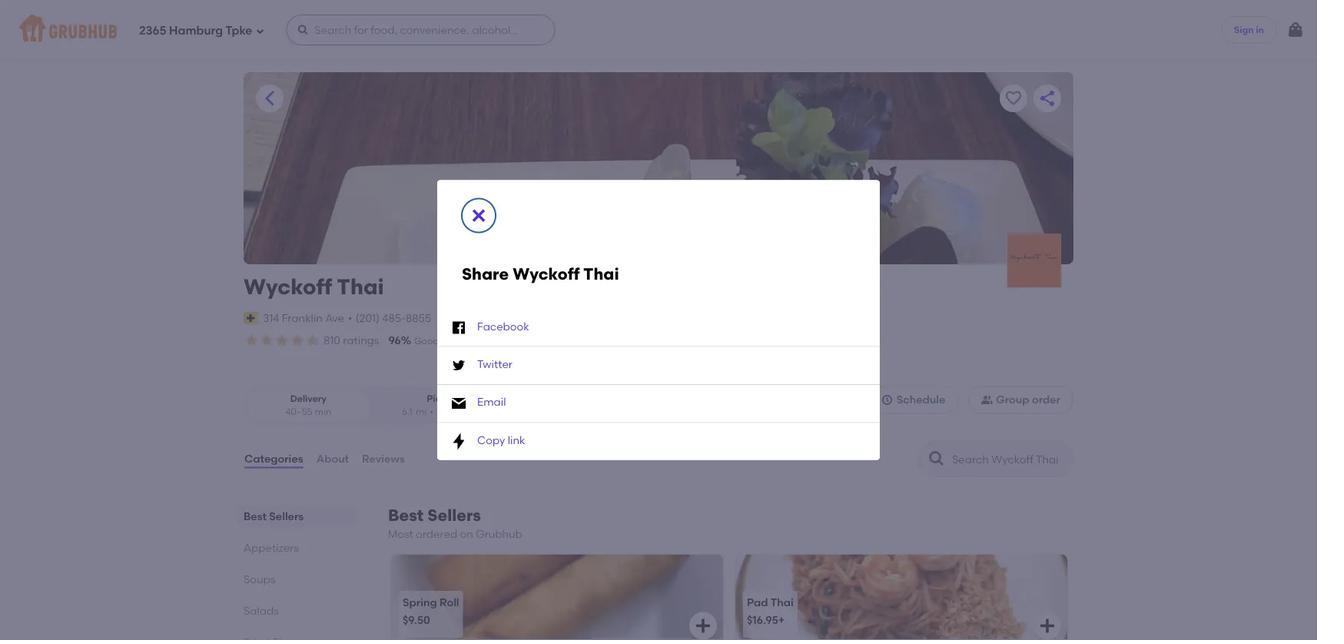 Task type: vqa. For each thing, say whether or not it's contained in the screenshot.
Mason's Famous Lobster Rolls icon
no



Task type: locate. For each thing, give the bounding box(es) containing it.
svg image for copy link
[[450, 432, 468, 451]]

caret left icon image
[[261, 89, 279, 108]]

90
[[474, 334, 488, 347]]

svg image left email
[[450, 394, 468, 413]]

soups tab
[[244, 571, 351, 587]]

thai for wyckoff thai
[[337, 274, 384, 300]]

•
[[348, 312, 353, 325], [430, 406, 434, 418]]

svg image down '40–50'
[[450, 432, 468, 451]]

on
[[460, 528, 473, 541]]

thai
[[584, 264, 619, 284], [337, 274, 384, 300], [771, 596, 794, 609]]

share wyckoff thai
[[462, 264, 619, 284]]

0 vertical spatial •
[[348, 312, 353, 325]]

0 horizontal spatial sellers
[[269, 510, 304, 523]]

svg image
[[1287, 21, 1305, 39], [255, 27, 265, 36], [470, 206, 488, 225], [450, 319, 468, 337], [882, 394, 894, 406], [1039, 617, 1057, 635]]

ave
[[325, 312, 344, 325]]

option group
[[244, 386, 507, 425]]

subscription pass image
[[244, 312, 259, 324]]

1 vertical spatial order
[[1032, 393, 1061, 406]]

order
[[648, 336, 672, 347], [1032, 393, 1061, 406]]

min inside delivery 40–55 min
[[315, 406, 332, 418]]

good food
[[414, 336, 462, 347]]

ratings
[[343, 334, 379, 347]]

tpke
[[225, 24, 252, 38]]

1 vertical spatial •
[[430, 406, 434, 418]]

1 horizontal spatial order
[[1032, 393, 1061, 406]]

min inside pickup 6.1 mi • 40–50 min
[[466, 406, 483, 418]]

group order button
[[968, 386, 1074, 414]]

schedule
[[897, 393, 946, 406]]

best up most
[[388, 506, 424, 526]]

min right '40–50'
[[466, 406, 483, 418]]

wyckoff
[[513, 264, 580, 284], [244, 274, 332, 300]]

appetizers
[[244, 541, 299, 554]]

• right ave
[[348, 312, 353, 325]]

email
[[477, 396, 506, 409]]

• inside pickup 6.1 mi • 40–50 min
[[430, 406, 434, 418]]

franklin
[[282, 312, 323, 325]]

thai inside the 'pad thai $16.95 +'
[[771, 596, 794, 609]]

ordered
[[416, 528, 458, 541]]

2 horizontal spatial thai
[[771, 596, 794, 609]]

thai up "93"
[[584, 264, 619, 284]]

40–50
[[437, 406, 464, 418]]

0 horizontal spatial best
[[244, 510, 267, 523]]

star icon image
[[244, 333, 259, 348], [259, 333, 274, 348], [274, 333, 290, 348], [290, 333, 305, 348], [305, 333, 321, 348], [305, 333, 321, 348]]

svg image for twitter
[[450, 357, 468, 375]]

svg image
[[297, 24, 309, 36], [450, 357, 468, 375], [450, 394, 468, 413], [450, 432, 468, 451], [694, 617, 713, 635]]

1 horizontal spatial •
[[430, 406, 434, 418]]

sellers up on
[[428, 506, 481, 526]]

order for correct order
[[648, 336, 672, 347]]

0 vertical spatial order
[[648, 336, 672, 347]]

best up appetizers
[[244, 510, 267, 523]]

order inside button
[[1032, 393, 1061, 406]]

sellers for best sellers
[[269, 510, 304, 523]]

2 min from the left
[[466, 406, 483, 418]]

svg image right tpke
[[297, 24, 309, 36]]

group
[[997, 393, 1030, 406]]

485-
[[382, 312, 406, 325]]

best
[[388, 506, 424, 526], [244, 510, 267, 523]]

group order
[[997, 393, 1061, 406]]

thai up (201)
[[337, 274, 384, 300]]

810 ratings
[[324, 334, 379, 347]]

salads tab
[[244, 603, 351, 619]]

Search Wyckoff Thai search field
[[951, 452, 1069, 467]]

wyckoff thai
[[244, 274, 384, 300]]

sign in button
[[1221, 16, 1278, 44]]

time
[[516, 336, 536, 347]]

order right group
[[1032, 393, 1061, 406]]

svg image inside schedule button
[[882, 394, 894, 406]]

sign
[[1235, 24, 1254, 35]]

thai up +
[[771, 596, 794, 609]]

reviews button
[[361, 431, 406, 487]]

best inside best sellers most ordered on grubhub
[[388, 506, 424, 526]]

0 horizontal spatial thai
[[337, 274, 384, 300]]

delivery 40–55 min
[[286, 393, 332, 418]]

appetizers tab
[[244, 540, 351, 556]]

0 horizontal spatial order
[[648, 336, 672, 347]]

2365 hamburg tpke
[[139, 24, 252, 38]]

pad
[[747, 596, 768, 609]]

svg image down food
[[450, 357, 468, 375]]

93
[[585, 334, 598, 347]]

in
[[1257, 24, 1265, 35]]

• right mi
[[430, 406, 434, 418]]

1 horizontal spatial best
[[388, 506, 424, 526]]

sellers inside tab
[[269, 510, 304, 523]]

tab
[[244, 634, 351, 640]]

order right correct at the bottom left
[[648, 336, 672, 347]]

1 horizontal spatial sellers
[[428, 506, 481, 526]]

1 horizontal spatial wyckoff
[[513, 264, 580, 284]]

wyckoff up franklin
[[244, 274, 332, 300]]

min down "delivery"
[[315, 406, 332, 418]]

1 horizontal spatial min
[[466, 406, 483, 418]]

314
[[263, 312, 279, 325]]

8855
[[406, 312, 432, 325]]

sellers inside best sellers most ordered on grubhub
[[428, 506, 481, 526]]

copy
[[477, 433, 505, 446]]

best inside tab
[[244, 510, 267, 523]]

(201) 485-8855 button
[[356, 310, 432, 326]]

wyckoff thai logo image
[[1008, 234, 1062, 288]]

sellers up appetizers tab
[[269, 510, 304, 523]]

wyckoff right share at the left
[[513, 264, 580, 284]]

0 horizontal spatial min
[[315, 406, 332, 418]]

roll
[[440, 596, 459, 609]]

1 min from the left
[[315, 406, 332, 418]]

314 franklin ave button
[[262, 310, 345, 327]]

$16.95
[[747, 614, 779, 627]]

min
[[315, 406, 332, 418], [466, 406, 483, 418]]

sellers
[[428, 506, 481, 526], [269, 510, 304, 523]]

correct order
[[611, 336, 672, 347]]

1 horizontal spatial thai
[[584, 264, 619, 284]]



Task type: describe. For each thing, give the bounding box(es) containing it.
0 horizontal spatial wyckoff
[[244, 274, 332, 300]]

delivery
[[290, 393, 327, 404]]

facebook
[[477, 320, 529, 333]]

0 horizontal spatial •
[[348, 312, 353, 325]]

people icon image
[[981, 394, 994, 406]]

pickup
[[427, 393, 458, 404]]

categories button
[[244, 431, 304, 487]]

spring roll $9.50
[[403, 596, 459, 627]]

best sellers
[[244, 510, 304, 523]]

soups
[[244, 573, 275, 586]]

+
[[779, 614, 785, 627]]

on time delivery
[[501, 336, 573, 347]]

most
[[388, 528, 413, 541]]

delivery
[[539, 336, 573, 347]]

pad thai $16.95 +
[[747, 596, 794, 627]]

search icon image
[[928, 450, 946, 468]]

best for best sellers
[[244, 510, 267, 523]]

order for group order
[[1032, 393, 1061, 406]]

categories
[[244, 452, 303, 465]]

option group containing delivery 40–55 min
[[244, 386, 507, 425]]

hamburg
[[169, 24, 223, 38]]

share icon image
[[1039, 89, 1057, 108]]

(201)
[[356, 312, 380, 325]]

sellers for best sellers most ordered on grubhub
[[428, 506, 481, 526]]

810
[[324, 334, 340, 347]]

6.1
[[402, 406, 413, 418]]

about
[[316, 452, 349, 465]]

svg image for email
[[450, 394, 468, 413]]

about button
[[316, 431, 350, 487]]

sign in
[[1235, 24, 1265, 35]]

twitter
[[477, 358, 513, 371]]

best for best sellers most ordered on grubhub
[[388, 506, 424, 526]]

best sellers tab
[[244, 508, 351, 524]]

2365
[[139, 24, 166, 38]]

food
[[442, 336, 462, 347]]

main navigation navigation
[[0, 0, 1318, 60]]

salads
[[244, 604, 279, 617]]

on
[[501, 336, 514, 347]]

save this restaurant image
[[1005, 89, 1023, 108]]

96
[[389, 334, 401, 347]]

314 franklin ave
[[263, 312, 344, 325]]

thai for pad thai $16.95 +
[[771, 596, 794, 609]]

• (201) 485-8855
[[348, 312, 432, 325]]

copy link
[[477, 433, 525, 446]]

pickup 6.1 mi • 40–50 min
[[402, 393, 483, 418]]

schedule button
[[868, 386, 959, 414]]

save this restaurant button
[[1000, 85, 1028, 112]]

best sellers most ordered on grubhub
[[388, 506, 523, 541]]

mi
[[416, 406, 427, 418]]

share
[[462, 264, 509, 284]]

correct
[[611, 336, 646, 347]]

spring
[[403, 596, 437, 609]]

reviews
[[362, 452, 405, 465]]

40–55
[[286, 406, 313, 418]]

grubhub
[[476, 528, 523, 541]]

link
[[508, 433, 525, 446]]

good
[[414, 336, 439, 347]]

$9.50
[[403, 614, 430, 627]]

svg image left $16.95
[[694, 617, 713, 635]]

svg image inside main navigation navigation
[[297, 24, 309, 36]]



